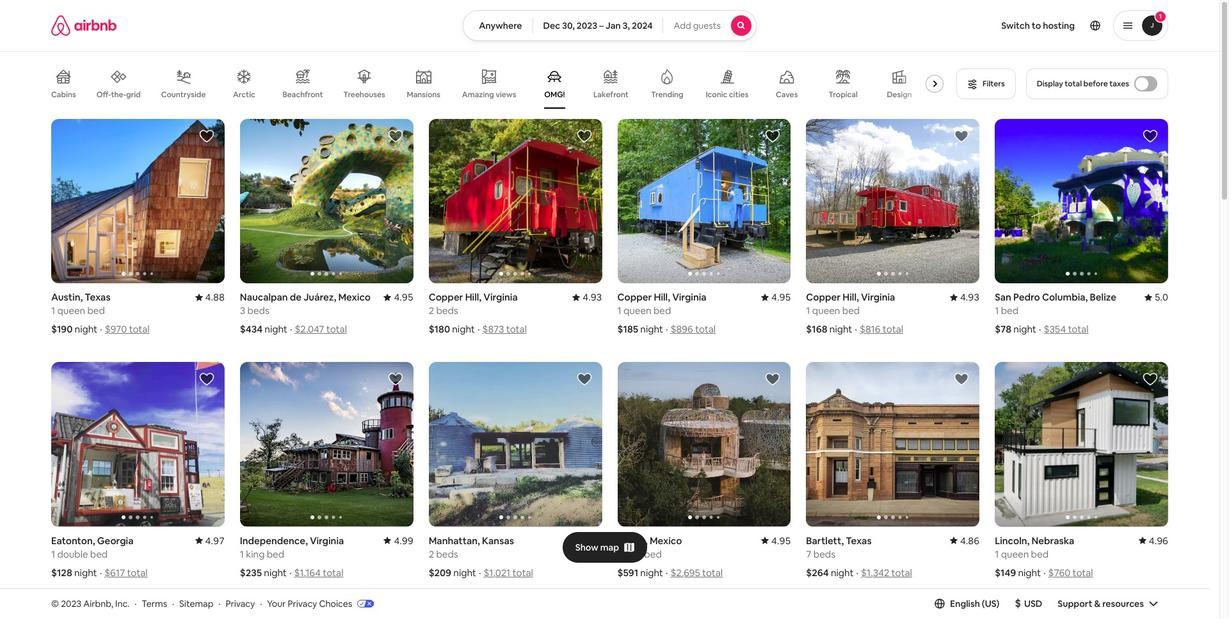 Task type: locate. For each thing, give the bounding box(es) containing it.
· left the $1,164
[[289, 567, 292, 579]]

· left $816
[[855, 324, 857, 336]]

texas for bartlett, texas
[[846, 535, 872, 547]]

beds inside bartlett, texas 7 beds $264 night · $1,342 total
[[814, 548, 836, 561]]

1 vertical spatial mexico
[[650, 535, 682, 547]]

taxes
[[1110, 79, 1129, 89]]

mansions
[[407, 90, 441, 100]]

king inside independence, virginia 1 king bed $235 night · $1,164 total
[[246, 548, 265, 561]]

virginia inside copper hill, virginia 2 beds $180 night · $873 total
[[484, 292, 518, 304]]

tropical
[[829, 90, 858, 100]]

· left '$760'
[[1044, 567, 1046, 579]]

total inside san pedro columbia, belize 1 bed $78 night · $354 total
[[1068, 324, 1089, 336]]

1 inside austin, texas 1 queen bed $190 night · $970 total
[[51, 305, 55, 317]]

privacy inside your privacy choices link
[[288, 598, 317, 610]]

4.93 out of 5 average rating image
[[573, 292, 602, 304]]

1 4.93 from the left
[[960, 292, 980, 304]]

4.95 out of 5 average rating image
[[384, 292, 413, 304], [761, 292, 791, 304]]

none search field containing anywhere
[[463, 10, 757, 41]]

your privacy choices
[[267, 598, 352, 610]]

bed up $816
[[842, 305, 860, 317]]

add to wishlist: copper hill, virginia image for 4.93
[[577, 129, 592, 144]]

night right "$78"
[[1014, 324, 1037, 336]]

total left the before
[[1065, 79, 1082, 89]]

1 4.95 out of 5 average rating image from the left
[[384, 292, 413, 304]]

pedro
[[1014, 292, 1040, 304]]

nebraska
[[1032, 535, 1075, 547]]

bed inside eatonton, georgia 1 double bed $128 night · $617 total
[[90, 548, 108, 561]]

1 hill, from the left
[[654, 292, 670, 304]]

anywhere
[[479, 20, 522, 31]]

total inside eatonton, georgia 1 double bed $128 night · $617 total
[[127, 567, 148, 579]]

copper inside copper hill, virginia 2 beds $180 night · $873 total
[[429, 292, 463, 304]]

1 2 from the top
[[429, 305, 434, 317]]

hill, for $873 total
[[465, 292, 482, 304]]

arctic
[[233, 90, 255, 100]]

· inside naucalpan de juárez, mexico 3 beds $434 night · $2,047 total
[[290, 324, 292, 336]]

night right $180
[[452, 324, 475, 336]]

virginia up $1,164 total button
[[310, 535, 344, 547]]

tulum, mexico 1 king bed $591 night · $2,695 total
[[618, 535, 723, 579]]

$78
[[995, 324, 1012, 336]]

copper inside copper hill, virginia 1 queen bed $168 night · $816 total
[[806, 292, 841, 304]]

virginia up $896 total button
[[672, 292, 707, 304]]

off-the-grid
[[97, 89, 141, 100]]

1 horizontal spatial mexico
[[650, 535, 682, 547]]

views
[[496, 89, 516, 100]]

columbia,
[[1042, 292, 1088, 304]]

texas inside austin, texas 1 queen bed $190 night · $970 total
[[85, 292, 111, 304]]

hill, inside copper hill, virginia 2 beds $180 night · $873 total
[[465, 292, 482, 304]]

0 vertical spatial texas
[[85, 292, 111, 304]]

king down tulum,
[[624, 548, 642, 561]]

2023 right ©
[[61, 598, 81, 610]]

3,
[[623, 20, 630, 31]]

1 horizontal spatial privacy
[[288, 598, 317, 610]]

1 horizontal spatial copper
[[618, 292, 652, 304]]

2 horizontal spatial copper
[[806, 292, 841, 304]]

· left $354
[[1039, 324, 1041, 336]]

king up $235
[[246, 548, 265, 561]]

0 horizontal spatial 2023
[[61, 598, 81, 610]]

privacy right your
[[288, 598, 317, 610]]

hill,
[[654, 292, 670, 304], [843, 292, 859, 304], [465, 292, 482, 304]]

$190
[[51, 324, 73, 336]]

total right $354
[[1068, 324, 1089, 336]]

$185
[[618, 324, 638, 336]]

add to wishlist: manhattan, kansas image
[[577, 372, 592, 388]]

your
[[267, 598, 286, 610]]

1 horizontal spatial 4.95 out of 5 average rating image
[[761, 292, 791, 304]]

$149
[[995, 567, 1016, 579]]

2 horizontal spatial hill,
[[843, 292, 859, 304]]

4.95
[[394, 292, 413, 304], [772, 292, 791, 304], [772, 535, 791, 547]]

night right $434
[[265, 324, 287, 336]]

mexico inside tulum, mexico 1 king bed $591 night · $2,695 total
[[650, 535, 682, 547]]

virginia up $816 total button on the right bottom
[[861, 292, 895, 304]]

· left $970
[[100, 324, 102, 336]]

copper inside copper hill, virginia 1 queen bed $185 night · $896 total
[[618, 292, 652, 304]]

· left $2,047
[[290, 324, 292, 336]]

· left $1,342
[[856, 567, 859, 579]]

· left $896
[[666, 324, 668, 336]]

beachfront
[[283, 90, 323, 100]]

2 2 from the top
[[429, 548, 434, 561]]

usd
[[1024, 599, 1043, 610]]

bed down nebraska
[[1031, 548, 1049, 561]]

1 horizontal spatial king
[[624, 548, 642, 561]]

display total before taxes
[[1037, 79, 1129, 89]]

night inside eatonton, georgia 1 double bed $128 night · $617 total
[[74, 567, 97, 579]]

· left '$617'
[[100, 567, 102, 579]]

0 horizontal spatial add to wishlist: copper hill, virginia image
[[577, 129, 592, 144]]

total right "$873"
[[506, 324, 527, 336]]

2023 left the –
[[577, 20, 597, 31]]

total inside copper hill, virginia 1 queen bed $168 night · $816 total
[[883, 324, 903, 336]]

texas right bartlett,
[[846, 535, 872, 547]]

bed inside copper hill, virginia 1 queen bed $185 night · $896 total
[[654, 305, 671, 317]]

0 vertical spatial 2
[[429, 305, 434, 317]]

copper up $168
[[806, 292, 841, 304]]

show
[[575, 542, 599, 554]]

total inside tulum, mexico 1 king bed $591 night · $2,695 total
[[702, 567, 723, 579]]

bed up $896
[[654, 305, 671, 317]]

4.88 out of 5 average rating image
[[195, 292, 225, 304]]

bed inside lincoln, nebraska 1 queen bed $149 night · $760 total
[[1031, 548, 1049, 561]]

queen inside austin, texas 1 queen bed $190 night · $970 total
[[57, 305, 85, 317]]

4.96 out of 5 average rating image
[[1139, 535, 1169, 547]]

· inside bartlett, texas 7 beds $264 night · $1,342 total
[[856, 567, 859, 579]]

4.95 for copper hill, virginia 1 queen bed $185 night · $896 total
[[772, 292, 791, 304]]

1 inside tulum, mexico 1 king bed $591 night · $2,695 total
[[618, 548, 622, 561]]

$235
[[240, 567, 262, 579]]

total right $896
[[695, 324, 716, 336]]

beds
[[248, 305, 269, 317], [436, 305, 458, 317], [814, 548, 836, 561], [436, 548, 458, 561]]

hill, inside copper hill, virginia 1 queen bed $185 night · $896 total
[[654, 292, 670, 304]]

1 horizontal spatial 4.93
[[960, 292, 980, 304]]

night right $185
[[640, 324, 663, 336]]

naucalpan de juárez, mexico 3 beds $434 night · $2,047 total
[[240, 292, 371, 336]]

texas for austin, texas
[[85, 292, 111, 304]]

bed down the san
[[1001, 305, 1019, 317]]

amazing views
[[462, 89, 516, 100]]

1
[[1159, 12, 1162, 20], [51, 305, 55, 317], [618, 305, 622, 317], [806, 305, 810, 317], [995, 305, 999, 317], [51, 548, 55, 561], [240, 548, 244, 561], [618, 548, 622, 561], [995, 548, 999, 561]]

hill, for $896 total
[[654, 292, 670, 304]]

0 horizontal spatial texas
[[85, 292, 111, 304]]

1 king from the left
[[246, 548, 265, 561]]

3
[[240, 305, 245, 317]]

None search field
[[463, 10, 757, 41]]

$896
[[671, 324, 693, 336]]

3 hill, from the left
[[465, 292, 482, 304]]

night right $149
[[1018, 567, 1041, 579]]

0 vertical spatial 2023
[[577, 20, 597, 31]]

3 copper from the left
[[429, 292, 463, 304]]

0 horizontal spatial 4.93
[[583, 292, 602, 304]]

$1,342 total button
[[861, 567, 912, 579]]

4.86 out of 5 average rating image
[[950, 535, 980, 547]]

king for $591
[[624, 548, 642, 561]]

georgia
[[97, 535, 134, 547]]

privacy
[[226, 598, 255, 610], [288, 598, 317, 610]]

beds down "manhattan,"
[[436, 548, 458, 561]]

$760
[[1049, 567, 1071, 579]]

copper
[[618, 292, 652, 304], [806, 292, 841, 304], [429, 292, 463, 304]]

4.99 out of 5 average rating image
[[384, 535, 413, 547]]

–
[[599, 20, 604, 31]]

1 button
[[1113, 10, 1169, 41]]

lincoln, nebraska 1 queen bed $149 night · $760 total
[[995, 535, 1093, 579]]

beds down naucalpan
[[248, 305, 269, 317]]

total inside "manhattan, kansas 2 beds $209 night · $1,021 total"
[[513, 567, 533, 579]]

mexico right tulum,
[[650, 535, 682, 547]]

total right $2,695
[[702, 567, 723, 579]]

anywhere button
[[463, 10, 533, 41]]

virginia inside independence, virginia 1 king bed $235 night · $1,164 total
[[310, 535, 344, 547]]

4.93
[[960, 292, 980, 304], [583, 292, 602, 304]]

terms · sitemap · privacy ·
[[142, 598, 262, 610]]

night inside austin, texas 1 queen bed $190 night · $970 total
[[75, 324, 97, 336]]

bed down georgia
[[90, 548, 108, 561]]

night down "double"
[[74, 567, 97, 579]]

total
[[1065, 79, 1082, 89], [129, 324, 150, 336], [326, 324, 347, 336], [695, 324, 716, 336], [883, 324, 903, 336], [506, 324, 527, 336], [1068, 324, 1089, 336], [127, 567, 148, 579], [323, 567, 344, 579], [702, 567, 723, 579], [892, 567, 912, 579], [513, 567, 533, 579], [1073, 567, 1093, 579]]

copper up $180
[[429, 292, 463, 304]]

dec 30, 2023 – jan 3, 2024
[[543, 20, 653, 31]]

caves
[[776, 90, 798, 100]]

filters button
[[957, 69, 1016, 99]]

amazing
[[462, 89, 494, 100]]

2 hill, from the left
[[843, 292, 859, 304]]

support & resources
[[1058, 599, 1144, 610]]

· inside copper hill, virginia 2 beds $180 night · $873 total
[[478, 324, 480, 336]]

· left "$873"
[[478, 324, 480, 336]]

independence,
[[240, 535, 308, 547]]

4.93 for copper hill, virginia 1 queen bed $168 night · $816 total
[[960, 292, 980, 304]]

manhattan,
[[429, 535, 480, 547]]

queen up $185
[[624, 305, 652, 317]]

hill, inside copper hill, virginia 1 queen bed $168 night · $816 total
[[843, 292, 859, 304]]

1 inside copper hill, virginia 1 queen bed $185 night · $896 total
[[618, 305, 622, 317]]

night inside tulum, mexico 1 king bed $591 night · $2,695 total
[[641, 567, 663, 579]]

1 inside dropdown button
[[1159, 12, 1162, 20]]

cabins
[[51, 90, 76, 100]]

0 vertical spatial mexico
[[338, 292, 371, 304]]

1 horizontal spatial texas
[[846, 535, 872, 547]]

$1,164 total button
[[294, 567, 344, 579]]

beds down bartlett,
[[814, 548, 836, 561]]

night inside copper hill, virginia 2 beds $180 night · $873 total
[[452, 324, 475, 336]]

virginia up $873 total button
[[484, 292, 518, 304]]

total right '$617'
[[127, 567, 148, 579]]

night right $168
[[830, 324, 853, 336]]

add to wishlist: copper hill, virginia image
[[577, 129, 592, 144], [765, 129, 781, 144]]

total inside copper hill, virginia 1 queen bed $185 night · $896 total
[[695, 324, 716, 336]]

2 inside "manhattan, kansas 2 beds $209 night · $1,021 total"
[[429, 548, 434, 561]]

total right $816
[[883, 324, 903, 336]]

total inside independence, virginia 1 king bed $235 night · $1,164 total
[[323, 567, 344, 579]]

sitemap link
[[179, 598, 213, 610]]

1 horizontal spatial add to wishlist: copper hill, virginia image
[[765, 129, 781, 144]]

5.0
[[1155, 292, 1169, 304]]

0 horizontal spatial mexico
[[338, 292, 371, 304]]

4.94 out of 5 average rating image
[[573, 535, 602, 547]]

bed down independence,
[[267, 548, 284, 561]]

total right the $1,164
[[323, 567, 344, 579]]

privacy down $235
[[226, 598, 255, 610]]

copper up $185
[[618, 292, 652, 304]]

$434
[[240, 324, 263, 336]]

support & resources button
[[1058, 599, 1159, 610]]

2 copper from the left
[[806, 292, 841, 304]]

1 add to wishlist: copper hill, virginia image from the left
[[577, 129, 592, 144]]

queen down lincoln, on the bottom right
[[1001, 548, 1029, 561]]

manhattan, kansas 2 beds $209 night · $1,021 total
[[429, 535, 533, 579]]

total right $970
[[129, 324, 150, 336]]

countryside
[[161, 90, 206, 100]]

5.0 out of 5 average rating image
[[1145, 292, 1169, 304]]

beds up $180
[[436, 305, 458, 317]]

bed down tulum,
[[644, 548, 662, 561]]

0 horizontal spatial copper
[[429, 292, 463, 304]]

total inside lincoln, nebraska 1 queen bed $149 night · $760 total
[[1073, 567, 1093, 579]]

night inside bartlett, texas 7 beds $264 night · $1,342 total
[[831, 567, 854, 579]]

2 up the $209
[[429, 548, 434, 561]]

1 copper from the left
[[618, 292, 652, 304]]

total right the $1,021
[[513, 567, 533, 579]]

queen inside copper hill, virginia 1 queen bed $168 night · $816 total
[[812, 305, 840, 317]]

bed up $970
[[87, 305, 105, 317]]

4.95 out of 5 average rating image
[[761, 535, 791, 547]]

2 add to wishlist: copper hill, virginia image from the left
[[765, 129, 781, 144]]

texas
[[85, 292, 111, 304], [846, 535, 872, 547]]

night right $235
[[264, 567, 287, 579]]

2023
[[577, 20, 597, 31], [61, 598, 81, 610]]

total right $1,342
[[892, 567, 912, 579]]

night right $591
[[641, 567, 663, 579]]

· inside san pedro columbia, belize 1 bed $78 night · $354 total
[[1039, 324, 1041, 336]]

queen up $168
[[812, 305, 840, 317]]

$128
[[51, 567, 72, 579]]

queen down austin,
[[57, 305, 85, 317]]

copper hill, virginia 2 beds $180 night · $873 total
[[429, 292, 527, 336]]

· left the $1,021
[[479, 567, 481, 579]]

0 horizontal spatial privacy
[[226, 598, 255, 610]]

© 2023 airbnb, inc. ·
[[51, 598, 137, 610]]

2 privacy from the left
[[288, 598, 317, 610]]

1 vertical spatial 2
[[429, 548, 434, 561]]

· left $2,695
[[666, 567, 668, 579]]

lakefront
[[593, 90, 629, 100]]

bed
[[87, 305, 105, 317], [654, 305, 671, 317], [842, 305, 860, 317], [1001, 305, 1019, 317], [90, 548, 108, 561], [267, 548, 284, 561], [644, 548, 662, 561], [1031, 548, 1049, 561]]

texas right austin,
[[85, 292, 111, 304]]

0 horizontal spatial king
[[246, 548, 265, 561]]

4.95 for naucalpan de juárez, mexico 3 beds $434 night · $2,047 total
[[394, 292, 413, 304]]

0 horizontal spatial hill,
[[465, 292, 482, 304]]

night right the $209
[[454, 567, 476, 579]]

king inside tulum, mexico 1 king bed $591 night · $2,695 total
[[624, 548, 642, 561]]

4.96
[[1149, 535, 1169, 547]]

virginia inside copper hill, virginia 1 queen bed $168 night · $816 total
[[861, 292, 895, 304]]

to
[[1032, 20, 1041, 31]]

add to wishlist: bartlett, texas image
[[954, 372, 970, 388]]

group
[[51, 59, 949, 109], [51, 119, 225, 284], [240, 119, 413, 284], [429, 119, 602, 284], [618, 119, 791, 284], [806, 119, 980, 284], [995, 119, 1169, 284], [51, 363, 225, 527], [240, 363, 413, 527], [429, 363, 602, 527], [618, 363, 791, 527], [806, 363, 980, 527], [995, 363, 1169, 527], [51, 606, 225, 620], [240, 606, 413, 620], [429, 606, 602, 620], [429, 606, 602, 620], [618, 606, 791, 620], [618, 606, 791, 620], [806, 606, 980, 620], [995, 606, 1169, 620]]

· inside copper hill, virginia 1 queen bed $185 night · $896 total
[[666, 324, 668, 336]]

1 horizontal spatial hill,
[[654, 292, 670, 304]]

2 up $180
[[429, 305, 434, 317]]

profile element
[[772, 0, 1169, 51]]

san
[[995, 292, 1012, 304]]

switch to hosting link
[[994, 12, 1083, 39]]

$617 total button
[[104, 567, 148, 579]]

virginia inside copper hill, virginia 1 queen bed $185 night · $896 total
[[672, 292, 707, 304]]

$209
[[429, 567, 451, 579]]

$816 total button
[[860, 324, 903, 336]]

$
[[1015, 597, 1021, 611]]

mexico right juárez,
[[338, 292, 371, 304]]

king
[[246, 548, 265, 561], [624, 548, 642, 561]]

total right '$760'
[[1073, 567, 1093, 579]]

total right $2,047
[[326, 324, 347, 336]]

1 horizontal spatial 2023
[[577, 20, 597, 31]]

2 4.95 out of 5 average rating image from the left
[[761, 292, 791, 304]]

2 king from the left
[[624, 548, 642, 561]]

0 horizontal spatial 4.95 out of 5 average rating image
[[384, 292, 413, 304]]

2 4.93 from the left
[[583, 292, 602, 304]]

· inside "manhattan, kansas 2 beds $209 night · $1,021 total"
[[479, 567, 481, 579]]

texas inside bartlett, texas 7 beds $264 night · $1,342 total
[[846, 535, 872, 547]]

copper hill, virginia 1 queen bed $168 night · $816 total
[[806, 292, 903, 336]]

copper for copper hill, virginia 1 queen bed $185 night · $896 total
[[618, 292, 652, 304]]

night right $264
[[831, 567, 854, 579]]

$1,164
[[294, 567, 321, 579]]

trending
[[651, 90, 684, 100]]

your privacy choices link
[[267, 598, 374, 611]]

1 vertical spatial texas
[[846, 535, 872, 547]]

$970
[[105, 324, 127, 336]]

night right '$190'
[[75, 324, 97, 336]]



Task type: describe. For each thing, give the bounding box(es) containing it.
bed inside independence, virginia 1 king bed $235 night · $1,164 total
[[267, 548, 284, 561]]

4.95 out of 5 average rating image for naucalpan de juárez, mexico 3 beds $434 night · $2,047 total
[[384, 292, 413, 304]]

copper hill, virginia 1 queen bed $185 night · $896 total
[[618, 292, 716, 336]]

· inside eatonton, georgia 1 double bed $128 night · $617 total
[[100, 567, 102, 579]]

· left your
[[260, 598, 262, 610]]

de
[[290, 292, 302, 304]]

group containing off-the-grid
[[51, 59, 949, 109]]

1 inside lincoln, nebraska 1 queen bed $149 night · $760 total
[[995, 548, 999, 561]]

$354
[[1044, 324, 1066, 336]]

night inside naucalpan de juárez, mexico 3 beds $434 night · $2,047 total
[[265, 324, 287, 336]]

dec
[[543, 20, 560, 31]]

choices
[[319, 598, 352, 610]]

lincoln,
[[995, 535, 1030, 547]]

copper for copper hill, virginia 2 beds $180 night · $873 total
[[429, 292, 463, 304]]

virginia for $816
[[861, 292, 895, 304]]

english
[[950, 599, 980, 610]]

add to wishlist: tulum, mexico image
[[765, 372, 781, 388]]

4.95 for tulum, mexico 1 king bed $591 night · $2,695 total
[[772, 535, 791, 547]]

bed inside tulum, mexico 1 king bed $591 night · $2,695 total
[[644, 548, 662, 561]]

night inside "manhattan, kansas 2 beds $209 night · $1,021 total"
[[454, 567, 476, 579]]

airbnb,
[[83, 598, 113, 610]]

$180
[[429, 324, 450, 336]]

$1,021
[[484, 567, 511, 579]]

eatonton,
[[51, 535, 95, 547]]

guests
[[693, 20, 721, 31]]

night inside san pedro columbia, belize 1 bed $78 night · $354 total
[[1014, 324, 1037, 336]]

iconic cities
[[706, 89, 749, 100]]

· right terms
[[172, 598, 174, 610]]

virginia for $896
[[672, 292, 707, 304]]

$2,047
[[295, 324, 324, 336]]

total inside copper hill, virginia 2 beds $180 night · $873 total
[[506, 324, 527, 336]]

inc.
[[115, 598, 130, 610]]

· inside austin, texas 1 queen bed $190 night · $970 total
[[100, 324, 102, 336]]

· inside independence, virginia 1 king bed $235 night · $1,164 total
[[289, 567, 292, 579]]

· inside copper hill, virginia 1 queen bed $168 night · $816 total
[[855, 324, 857, 336]]

beds inside naucalpan de juárez, mexico 3 beds $434 night · $2,047 total
[[248, 305, 269, 317]]

treehouses
[[344, 90, 385, 100]]

add to wishlist: independence, virginia image
[[388, 372, 403, 388]]

queen inside copper hill, virginia 1 queen bed $185 night · $896 total
[[624, 305, 652, 317]]

$591
[[618, 567, 638, 579]]

$760 total button
[[1049, 567, 1093, 579]]

1 privacy from the left
[[226, 598, 255, 610]]

total inside naucalpan de juárez, mexico 3 beds $434 night · $2,047 total
[[326, 324, 347, 336]]

copper for copper hill, virginia 1 queen bed $168 night · $816 total
[[806, 292, 841, 304]]

hill, for $816 total
[[843, 292, 859, 304]]

$873
[[482, 324, 504, 336]]

bed inside austin, texas 1 queen bed $190 night · $970 total
[[87, 305, 105, 317]]

4.97 out of 5 average rating image
[[195, 535, 225, 547]]

night inside lincoln, nebraska 1 queen bed $149 night · $760 total
[[1018, 567, 1041, 579]]

belize
[[1090, 292, 1117, 304]]

tulum,
[[618, 535, 648, 547]]

1 inside independence, virginia 1 king bed $235 night · $1,164 total
[[240, 548, 244, 561]]

san pedro columbia, belize 1 bed $78 night · $354 total
[[995, 292, 1117, 336]]

display
[[1037, 79, 1063, 89]]

iconic
[[706, 89, 728, 100]]

beds inside "manhattan, kansas 2 beds $209 night · $1,021 total"
[[436, 548, 458, 561]]

4.93 for copper hill, virginia 2 beds $180 night · $873 total
[[583, 292, 602, 304]]

switch
[[1002, 20, 1030, 31]]

1 inside san pedro columbia, belize 1 bed $78 night · $354 total
[[995, 305, 999, 317]]

add guests
[[674, 20, 721, 31]]

kansas
[[482, 535, 514, 547]]

terms link
[[142, 598, 167, 610]]

$1,342
[[861, 567, 890, 579]]

juárez,
[[304, 292, 336, 304]]

terms
[[142, 598, 167, 610]]

2 inside copper hill, virginia 2 beds $180 night · $873 total
[[429, 305, 434, 317]]

total inside austin, texas 1 queen bed $190 night · $970 total
[[129, 324, 150, 336]]

night inside independence, virginia 1 king bed $235 night · $1,164 total
[[264, 567, 287, 579]]

$2,695
[[671, 567, 700, 579]]

add to wishlist: copper hill, virginia image
[[954, 129, 970, 144]]

virginia for total
[[484, 292, 518, 304]]

$ usd
[[1015, 597, 1043, 611]]

switch to hosting
[[1002, 20, 1075, 31]]

· left privacy link
[[219, 598, 221, 610]]

bartlett,
[[806, 535, 844, 547]]

add to wishlist: lincoln, nebraska image
[[1143, 372, 1158, 388]]

mexico inside naucalpan de juárez, mexico 3 beds $434 night · $2,047 total
[[338, 292, 371, 304]]

©
[[51, 598, 59, 610]]

the-
[[111, 89, 126, 100]]

add to wishlist: eatonton, georgia image
[[199, 372, 214, 388]]

dec 30, 2023 – jan 3, 2024 button
[[532, 10, 664, 41]]

4.88
[[205, 292, 225, 304]]

4.93 out of 5 average rating image
[[950, 292, 980, 304]]

add to wishlist: copper hill, virginia image for 4.95
[[765, 129, 781, 144]]

bed inside san pedro columbia, belize 1 bed $78 night · $354 total
[[1001, 305, 1019, 317]]

queen inside lincoln, nebraska 1 queen bed $149 night · $760 total
[[1001, 548, 1029, 561]]

2024
[[632, 20, 653, 31]]

independence, virginia 1 king bed $235 night · $1,164 total
[[240, 535, 344, 579]]

4.95 out of 5 average rating image for copper hill, virginia 1 queen bed $185 night · $896 total
[[761, 292, 791, 304]]

1 vertical spatial 2023
[[61, 598, 81, 610]]

privacy link
[[226, 598, 255, 610]]

total inside bartlett, texas 7 beds $264 night · $1,342 total
[[892, 567, 912, 579]]

night inside copper hill, virginia 1 queen bed $185 night · $896 total
[[640, 324, 663, 336]]

cities
[[729, 89, 749, 100]]

4.99
[[394, 535, 413, 547]]

$896 total button
[[671, 324, 716, 336]]

king for $235
[[246, 548, 265, 561]]

7
[[806, 548, 812, 561]]

$617
[[104, 567, 125, 579]]

night inside copper hill, virginia 1 queen bed $168 night · $816 total
[[830, 324, 853, 336]]

before
[[1084, 79, 1108, 89]]

austin, texas 1 queen bed $190 night · $970 total
[[51, 292, 150, 336]]

$970 total button
[[105, 324, 150, 336]]

eatonton, georgia 1 double bed $128 night · $617 total
[[51, 535, 148, 579]]

sitemap
[[179, 598, 213, 610]]

bartlett, texas 7 beds $264 night · $1,342 total
[[806, 535, 912, 579]]

resources
[[1103, 599, 1144, 610]]

naucalpan
[[240, 292, 288, 304]]

$816
[[860, 324, 881, 336]]

$168
[[806, 324, 828, 336]]

add to wishlist: austin, texas image
[[199, 129, 214, 144]]

$2,047 total button
[[295, 324, 347, 336]]

double
[[57, 548, 88, 561]]

1 inside copper hill, virginia 1 queen bed $168 night · $816 total
[[806, 305, 810, 317]]

add to wishlist: naucalpan de juárez, mexico image
[[388, 129, 403, 144]]

add to wishlist: san pedro columbia, belize image
[[1143, 129, 1158, 144]]

· inside lincoln, nebraska 1 queen bed $149 night · $760 total
[[1044, 567, 1046, 579]]

· right inc.
[[135, 598, 137, 610]]

4.97
[[205, 535, 225, 547]]

· inside tulum, mexico 1 king bed $591 night · $2,695 total
[[666, 567, 668, 579]]

omg!
[[544, 90, 565, 100]]

$354 total button
[[1044, 324, 1089, 336]]

beds inside copper hill, virginia 2 beds $180 night · $873 total
[[436, 305, 458, 317]]

1 inside eatonton, georgia 1 double bed $128 night · $617 total
[[51, 548, 55, 561]]

2023 inside dec 30, 2023 – jan 3, 2024 button
[[577, 20, 597, 31]]

add guests button
[[663, 10, 757, 41]]

$1,021 total button
[[484, 567, 533, 579]]

bed inside copper hill, virginia 1 queen bed $168 night · $816 total
[[842, 305, 860, 317]]

30,
[[562, 20, 575, 31]]

filters
[[983, 79, 1005, 89]]



Task type: vqa. For each thing, say whether or not it's contained in the screenshot.


